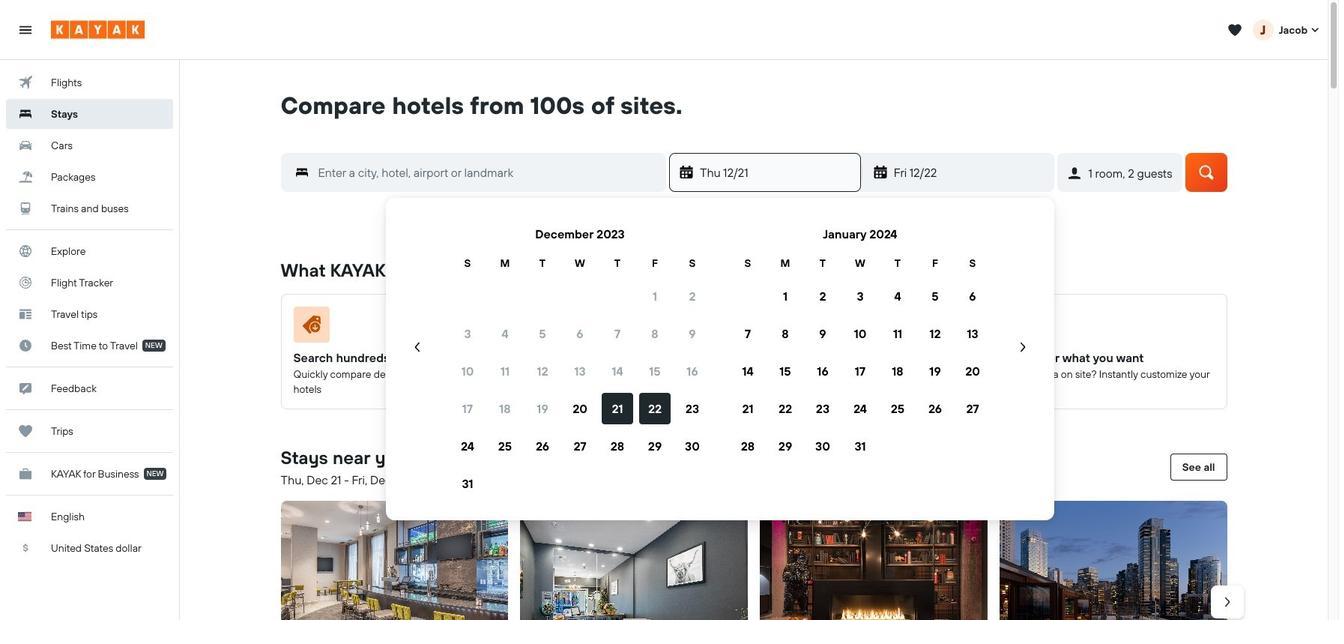 Task type: locate. For each thing, give the bounding box(es) containing it.
row
[[449, 255, 711, 271], [729, 255, 992, 271], [449, 277, 711, 315], [729, 277, 992, 315], [449, 315, 711, 352], [729, 315, 992, 352], [449, 352, 711, 390], [729, 352, 992, 390], [449, 390, 711, 427], [729, 390, 992, 427], [449, 427, 711, 465], [729, 427, 992, 465]]

previous month image
[[410, 340, 425, 355]]

figure
[[294, 307, 490, 349], [533, 307, 729, 349], [773, 307, 969, 349], [1013, 307, 1209, 349]]

moxy seattle downtown element
[[760, 501, 988, 620]]

None search field
[[258, 120, 1250, 222]]

1 horizontal spatial grid
[[729, 216, 992, 502]]

2 grid from the left
[[729, 216, 992, 502]]

1 figure from the left
[[294, 307, 490, 349]]

astra hotel, seattle, a tribute portfolio hotel element
[[1000, 501, 1228, 620]]

0 horizontal spatial grid
[[449, 216, 711, 502]]

the oxford at pike place market element
[[520, 501, 748, 620]]

3 figure from the left
[[773, 307, 969, 349]]

2 figure from the left
[[533, 307, 729, 349]]

navigation menu image
[[18, 22, 33, 37]]

Enter a city, hotel, airport or landmark text field
[[309, 162, 666, 183]]

united states (english) image
[[18, 512, 31, 521]]

grid
[[449, 216, 711, 502], [729, 216, 992, 502]]



Task type: vqa. For each thing, say whether or not it's contained in the screenshot.
1st grid from right
yes



Task type: describe. For each thing, give the bounding box(es) containing it.
4 figure from the left
[[1013, 307, 1209, 349]]

1 grid from the left
[[449, 216, 711, 502]]

stays near you carousel region
[[275, 495, 1244, 620]]

next month image
[[1016, 340, 1031, 355]]

start date calendar input element
[[404, 216, 1037, 502]]

forward image
[[1220, 595, 1235, 610]]

springhill suites seattle downtown element
[[281, 501, 508, 620]]



